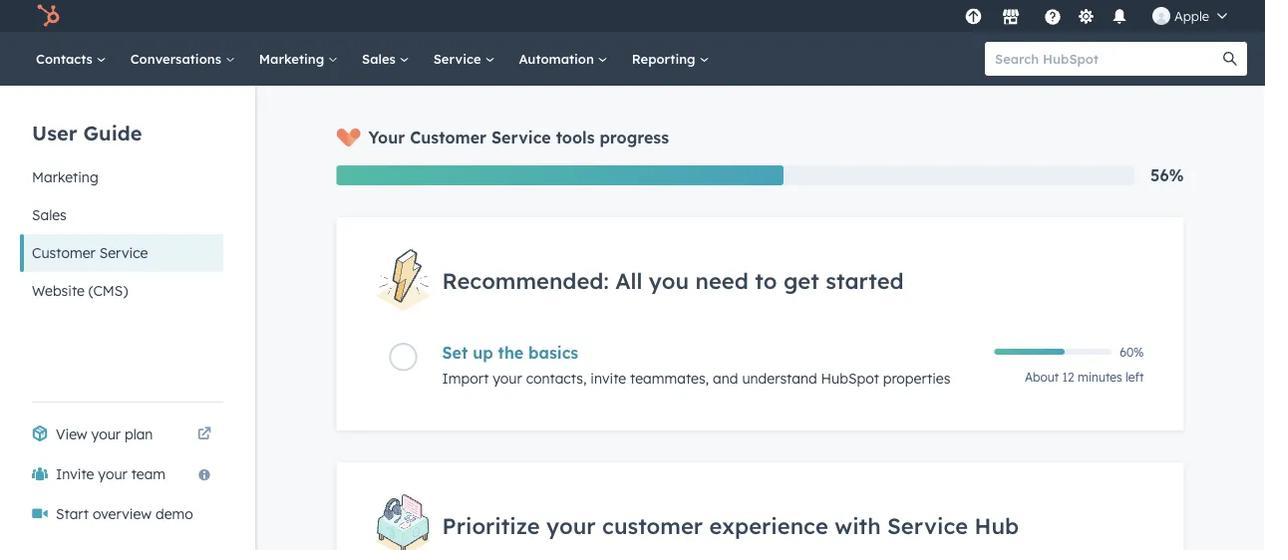 Task type: describe. For each thing, give the bounding box(es) containing it.
you
[[649, 267, 689, 294]]

invite your team button
[[20, 455, 223, 494]]

customer service button
[[20, 234, 223, 272]]

the
[[498, 343, 524, 363]]

automation
[[519, 50, 598, 67]]

import
[[442, 370, 489, 388]]

your customer service tools progress progress bar
[[336, 165, 783, 185]]

upgrade image
[[965, 8, 982, 26]]

with
[[835, 512, 881, 539]]

your inside set up the basics import your contacts, invite teammates, and understand hubspot properties
[[493, 370, 522, 388]]

conversations link
[[118, 32, 247, 86]]

recommended: all you need to get started
[[442, 267, 904, 294]]

0 vertical spatial customer
[[410, 128, 487, 148]]

your customer service tools progress
[[368, 128, 669, 148]]

apple button
[[1140, 0, 1239, 32]]

apple menu
[[959, 0, 1241, 32]]

understand
[[742, 370, 817, 388]]

link opens in a new window image
[[197, 428, 211, 442]]

all
[[615, 267, 642, 294]]

about
[[1025, 370, 1059, 385]]

experience
[[709, 512, 828, 539]]

sales inside button
[[32, 206, 67, 224]]

invite your team
[[56, 466, 166, 483]]

hubspot
[[821, 370, 879, 388]]

reporting link
[[620, 32, 721, 86]]

[object object] complete progress bar
[[994, 349, 1065, 355]]

settings image
[[1077, 8, 1095, 26]]

hubspot image
[[36, 4, 60, 28]]

1 horizontal spatial sales
[[362, 50, 399, 67]]

12
[[1062, 370, 1074, 385]]

hubspot link
[[24, 4, 75, 28]]

set up the basics import your contacts, invite teammates, and understand hubspot properties
[[442, 343, 950, 388]]

settings link
[[1074, 5, 1099, 26]]

your for prioritize your customer experience with service hub
[[546, 512, 596, 539]]

56%
[[1151, 165, 1184, 185]]

user
[[32, 120, 77, 145]]

website (cms) button
[[20, 272, 223, 310]]

apple
[[1174, 7, 1209, 24]]

link opens in a new window image
[[197, 423, 211, 447]]

prioritize
[[442, 512, 540, 539]]

overview
[[93, 505, 152, 523]]

marketing button
[[20, 159, 223, 196]]

conversations
[[130, 50, 225, 67]]

marketplaces image
[[1002, 9, 1020, 27]]

invite
[[56, 466, 94, 483]]

demo
[[155, 505, 193, 523]]

your for invite your team
[[98, 466, 127, 483]]

customer inside button
[[32, 244, 95, 262]]

sales button
[[20, 196, 223, 234]]



Task type: locate. For each thing, give the bounding box(es) containing it.
marketplaces button
[[990, 0, 1032, 32]]

sales
[[362, 50, 399, 67], [32, 206, 67, 224]]

left
[[1126, 370, 1144, 385]]

sales link
[[350, 32, 421, 86]]

1 vertical spatial customer
[[32, 244, 95, 262]]

website (cms)
[[32, 282, 128, 300]]

teammates,
[[630, 370, 709, 388]]

guide
[[83, 120, 142, 145]]

Search HubSpot search field
[[985, 42, 1229, 76]]

get
[[783, 267, 819, 294]]

sales up the 'customer service'
[[32, 206, 67, 224]]

service left hub
[[887, 512, 968, 539]]

automation link
[[507, 32, 620, 86]]

tools
[[556, 128, 595, 148]]

(cms)
[[89, 282, 128, 300]]

1 vertical spatial sales
[[32, 206, 67, 224]]

service down sales button
[[99, 244, 148, 262]]

help image
[[1044, 9, 1062, 27]]

customer service
[[32, 244, 148, 262]]

start
[[56, 505, 89, 523]]

contacts link
[[24, 32, 118, 86]]

and
[[713, 370, 738, 388]]

your for view your plan
[[91, 426, 121, 443]]

started
[[826, 267, 904, 294]]

contacts,
[[526, 370, 587, 388]]

about 12 minutes left
[[1025, 370, 1144, 385]]

search button
[[1213, 42, 1247, 76]]

your down the
[[493, 370, 522, 388]]

contacts
[[36, 50, 96, 67]]

start overview demo link
[[20, 494, 223, 534]]

service link
[[421, 32, 507, 86]]

invite
[[590, 370, 626, 388]]

0 horizontal spatial sales
[[32, 206, 67, 224]]

0 vertical spatial marketing
[[259, 50, 328, 67]]

hub
[[975, 512, 1019, 539]]

your inside button
[[98, 466, 127, 483]]

start overview demo
[[56, 505, 193, 523]]

1 horizontal spatial marketing
[[259, 50, 328, 67]]

set up the basics button
[[442, 343, 982, 363]]

user guide views element
[[20, 86, 223, 310]]

user guide
[[32, 120, 142, 145]]

0 horizontal spatial customer
[[32, 244, 95, 262]]

your left 'team'
[[98, 466, 127, 483]]

reporting
[[632, 50, 699, 67]]

minutes
[[1078, 370, 1122, 385]]

plan
[[125, 426, 153, 443]]

customer up website
[[32, 244, 95, 262]]

team
[[131, 466, 166, 483]]

website
[[32, 282, 85, 300]]

marketing inside button
[[32, 168, 98, 186]]

set
[[442, 343, 468, 363]]

service inside button
[[99, 244, 148, 262]]

to
[[755, 267, 777, 294]]

marketing
[[259, 50, 328, 67], [32, 168, 98, 186]]

notifications image
[[1111, 9, 1129, 27]]

customer
[[410, 128, 487, 148], [32, 244, 95, 262]]

0 horizontal spatial marketing
[[32, 168, 98, 186]]

bob builder image
[[1152, 7, 1170, 25]]

need
[[695, 267, 748, 294]]

60%
[[1120, 345, 1144, 360]]

1 vertical spatial marketing
[[32, 168, 98, 186]]

your right the prioritize
[[546, 512, 596, 539]]

prioritize your customer experience with service hub
[[442, 512, 1019, 539]]

sales up your
[[362, 50, 399, 67]]

your
[[368, 128, 405, 148]]

service left tools
[[491, 128, 551, 148]]

1 horizontal spatial customer
[[410, 128, 487, 148]]

help button
[[1036, 0, 1070, 32]]

view your plan
[[56, 426, 153, 443]]

0 vertical spatial sales
[[362, 50, 399, 67]]

customer
[[602, 512, 703, 539]]

notifications button
[[1103, 0, 1136, 32]]

marketing left the sales link
[[259, 50, 328, 67]]

search image
[[1223, 52, 1237, 66]]

up
[[473, 343, 493, 363]]

customer right your
[[410, 128, 487, 148]]

service right the sales link
[[433, 50, 485, 67]]

view your plan link
[[20, 415, 223, 455]]

recommended:
[[442, 267, 609, 294]]

service
[[433, 50, 485, 67], [491, 128, 551, 148], [99, 244, 148, 262], [887, 512, 968, 539]]

view
[[56, 426, 87, 443]]

marketing down the "user"
[[32, 168, 98, 186]]

progress
[[600, 128, 669, 148]]

properties
[[883, 370, 950, 388]]

your
[[493, 370, 522, 388], [91, 426, 121, 443], [98, 466, 127, 483], [546, 512, 596, 539]]

upgrade link
[[961, 5, 986, 26]]

your left plan
[[91, 426, 121, 443]]

marketing link
[[247, 32, 350, 86]]

basics
[[528, 343, 578, 363]]



Task type: vqa. For each thing, say whether or not it's contained in the screenshot.
Sales link
yes



